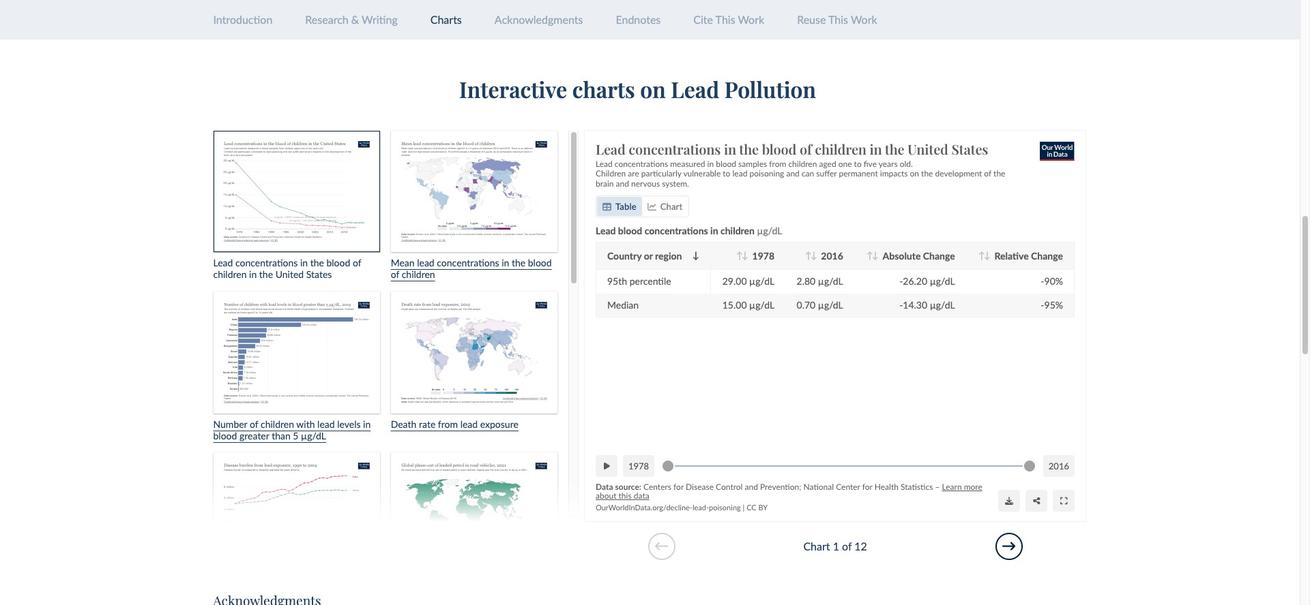 Task type: describe. For each thing, give the bounding box(es) containing it.
mean lead concentrations in the blood of children
[[391, 258, 552, 281]]

12
[[855, 540, 867, 553]]

lead inside mean lead concentrations in the blood of children
[[417, 258, 434, 269]]

country
[[607, 250, 642, 262]]

children inside mean lead concentrations in the blood of children
[[402, 269, 435, 281]]

1
[[833, 540, 839, 553]]

work for reuse this work
[[851, 13, 877, 26]]

suffer
[[816, 169, 837, 179]]

1 for from the left
[[674, 482, 684, 493]]

1 horizontal spatial 1978
[[753, 250, 775, 262]]

1 horizontal spatial and
[[745, 482, 758, 493]]

system.
[[662, 178, 689, 189]]

concentrations down chart
[[645, 225, 708, 237]]

reuse this work link
[[797, 13, 877, 26]]

chart
[[803, 540, 830, 553]]

cite
[[693, 13, 713, 26]]

number of children with lead levels in blood greater than 5 µg/dl
[[213, 419, 371, 442]]

2 horizontal spatial and
[[786, 169, 800, 179]]

95th percentile
[[607, 276, 671, 287]]

impacts
[[880, 169, 908, 179]]

chart
[[660, 201, 683, 212]]

five
[[864, 159, 877, 169]]

center
[[836, 482, 860, 493]]

in inside mean lead concentrations in the blood of children
[[502, 258, 509, 269]]

concentrations up nervous
[[615, 159, 668, 169]]

endnotes link
[[616, 13, 661, 26]]

source:
[[615, 482, 642, 493]]

1978 button
[[623, 456, 655, 478]]

enter full-screen image
[[1060, 497, 1068, 505]]

lead left the exposure
[[460, 419, 478, 430]]

cc by link
[[747, 503, 768, 512]]

interactive
[[459, 74, 567, 103]]

arrow up long image for relative change
[[979, 251, 985, 260]]

can
[[802, 169, 814, 179]]

2 arrow down long image from the left
[[810, 251, 817, 260]]

relative change
[[995, 250, 1063, 262]]

mean lead concentrations in the blood of children link
[[391, 131, 557, 281]]

ourworldindata.org/decline-
[[596, 503, 693, 512]]

blood inside number of children with lead levels in blood greater than 5 μg/dl
[[213, 430, 237, 442]]

lead concentrations in the blood of children in the united states link
[[596, 140, 1075, 158]]

nervous
[[631, 178, 660, 189]]

concentrations up measured
[[629, 140, 721, 158]]

5
[[293, 430, 299, 442]]

more
[[964, 482, 983, 493]]

change for absolute change
[[923, 250, 955, 262]]

learn
[[942, 482, 962, 493]]

data
[[634, 491, 650, 502]]

go to next slide image
[[1002, 540, 1016, 554]]

- for 26.20 µg/dl
[[900, 276, 903, 287]]

of inside number of children with lead levels in blood greater than 5 μg/dl
[[250, 419, 258, 430]]

samples
[[739, 159, 767, 169]]

table
[[616, 201, 637, 212]]

share image
[[1033, 497, 1040, 505]]

permanent
[[839, 169, 878, 179]]

µg/dl inside number of children with lead levels in blood greater than 5 μg/dl
[[301, 430, 326, 442]]

ourworldindata.org/decline-lead-poisoning | cc by
[[596, 503, 768, 512]]

old.
[[900, 159, 913, 169]]

1 arrow down long image from the left
[[693, 251, 699, 260]]

are
[[628, 169, 639, 179]]

this for reuse
[[828, 13, 848, 26]]

arrow up long image for 2016
[[805, 251, 812, 260]]

median
[[607, 299, 639, 311]]

charts
[[572, 74, 635, 103]]

95th
[[607, 276, 627, 287]]

acknowledgments link
[[495, 13, 583, 26]]

lead inside lead concentrations in the blood of children in the united states lead concentrations measured in blood samples from children aged one to five years old. children are particularly vulnerable to lead poisoning and can suffer permanent impacts on the development of the brain and nervous system.
[[733, 169, 748, 179]]

years
[[879, 159, 898, 169]]

work for cite this work
[[738, 13, 764, 26]]

arrow up long image for absolute change
[[867, 251, 873, 260]]

14.30 µg/dl
[[903, 299, 955, 311]]

2 for from the left
[[862, 482, 873, 493]]

1 horizontal spatial µg/dl
[[757, 225, 782, 237]]

with
[[296, 419, 315, 430]]

by
[[759, 503, 768, 512]]

arrow up long image for 1978
[[736, 251, 743, 260]]

research & writing
[[305, 13, 398, 26]]

disease
[[686, 482, 714, 493]]

development
[[935, 169, 982, 179]]

united
[[908, 140, 948, 158]]

control
[[716, 482, 743, 493]]

26.20 µg/dl
[[903, 276, 955, 287]]

-95%
[[1041, 299, 1063, 311]]

exposure
[[480, 419, 519, 430]]

learn more about this data link
[[596, 482, 983, 502]]

children inside number of children with lead levels in blood greater than 5 μg/dl
[[261, 419, 294, 430]]

health
[[875, 482, 899, 493]]

lead concentrations in the blood of children in the united states lead concentrations measured in blood samples from children aged one to five years old. children are particularly vulnerable to lead poisoning and can suffer permanent impacts on the development of the brain and nervous system.
[[596, 140, 1006, 189]]

chart button
[[642, 197, 688, 216]]

greater
[[239, 430, 269, 442]]

0 horizontal spatial from
[[438, 419, 458, 430]]

research
[[305, 13, 349, 26]]

relative
[[995, 250, 1029, 262]]

end time slider
[[1019, 453, 1041, 480]]

- for 14.30 µg/dl
[[900, 299, 903, 311]]

arrow down long image for 1978
[[742, 251, 748, 260]]

1 vertical spatial poisoning
[[709, 503, 741, 512]]



Task type: vqa. For each thing, say whether or not it's contained in the screenshot.
AMERICAN SAMOA
no



Task type: locate. For each thing, give the bounding box(es) containing it.
1978 up source:
[[629, 461, 649, 472]]

2 arrow up long image from the left
[[979, 251, 985, 260]]

poisoning left the can
[[750, 169, 784, 179]]

percentile
[[630, 276, 671, 287]]

1978 up 29.00 µg/dl
[[753, 250, 775, 262]]

children
[[596, 169, 626, 179]]

this
[[619, 491, 632, 502]]

2016 inside button
[[1049, 461, 1069, 472]]

country or region
[[607, 250, 682, 262]]

aged
[[819, 159, 836, 169]]

1 change from the left
[[923, 250, 955, 262]]

on inside lead concentrations in the blood of children in the united states lead concentrations measured in blood samples from children aged one to five years old. children are particularly vulnerable to lead poisoning and can suffer permanent impacts on the development of the brain and nervous system.
[[910, 169, 919, 179]]

states
[[952, 140, 988, 158]]

1 work from the left
[[738, 13, 764, 26]]

arrow down long image down lead blood concentrations in children μg/dl at the top
[[693, 251, 699, 260]]

0 horizontal spatial arrow up long image
[[736, 251, 743, 260]]

work right reuse
[[851, 13, 877, 26]]

arrow up long image up 2.80 µg/dl at right top
[[805, 251, 812, 260]]

concentrations inside mean lead concentrations in the blood of children
[[437, 258, 499, 269]]

reuse
[[797, 13, 826, 26]]

0 horizontal spatial and
[[616, 178, 629, 189]]

1 this from the left
[[716, 13, 735, 26]]

number
[[213, 419, 247, 430]]

29.00 µg/dl
[[723, 276, 775, 287]]

1 arrow down long image from the left
[[742, 251, 748, 260]]

2.80 µg/dl
[[797, 276, 843, 287]]

0 vertical spatial from
[[769, 159, 786, 169]]

2 change from the left
[[1031, 250, 1063, 262]]

2 arrow up long image from the left
[[805, 251, 812, 260]]

- down -26.20 µg/dl
[[900, 299, 903, 311]]

90%
[[1045, 276, 1063, 287]]

change for relative change
[[1031, 250, 1063, 262]]

-14.30 µg/dl
[[900, 299, 955, 311]]

2 arrow down long image from the left
[[872, 251, 879, 260]]

download image
[[1005, 497, 1013, 505]]

this
[[716, 13, 735, 26], [828, 13, 848, 26]]

change up the -90%
[[1031, 250, 1063, 262]]

lead right vulnerable
[[733, 169, 748, 179]]

0 horizontal spatial 2016
[[821, 250, 843, 262]]

1 vertical spatial on
[[910, 169, 919, 179]]

cc
[[747, 503, 757, 512]]

1 vertical spatial 2016
[[1049, 461, 1069, 472]]

number of children with lead levels in blood greater than 5 µg/dl link
[[213, 292, 380, 442]]

of inside mean lead concentrations in the blood of children
[[391, 269, 399, 281]]

for left health
[[862, 482, 873, 493]]

2016
[[821, 250, 843, 262], [1049, 461, 1069, 472]]

1978
[[753, 250, 775, 262], [629, 461, 649, 472]]

0 horizontal spatial poisoning
[[709, 503, 741, 512]]

1 horizontal spatial arrow down long image
[[810, 251, 817, 260]]

charts link
[[430, 13, 462, 26]]

2016 up 2.80 µg/dl at right top
[[821, 250, 843, 262]]

start time slider
[[657, 453, 679, 480]]

- up -95%
[[1041, 276, 1045, 287]]

95%
[[1045, 299, 1063, 311]]

death
[[391, 419, 417, 430]]

arrow down long image for absolute change
[[872, 251, 879, 260]]

- for 95%
[[1041, 299, 1045, 311]]

arrow down long image left absolute on the right top of the page
[[872, 251, 879, 260]]

|
[[743, 503, 745, 512]]

table image
[[603, 202, 612, 211]]

to left five
[[854, 159, 862, 169]]

interactive charts on lead pollution
[[459, 74, 816, 103]]

and up cc
[[745, 482, 758, 493]]

- down the -90%
[[1041, 299, 1045, 311]]

0 horizontal spatial on
[[640, 74, 666, 103]]

learn more about this data
[[596, 482, 983, 502]]

1 arrow up long image from the left
[[736, 251, 743, 260]]

1 horizontal spatial change
[[1031, 250, 1063, 262]]

µg/dl right 5
[[301, 430, 326, 442]]

1 vertical spatial µg/dl
[[301, 430, 326, 442]]

this right reuse
[[828, 13, 848, 26]]

and right brain
[[616, 178, 629, 189]]

cite this work link
[[693, 13, 764, 26]]

on right the charts
[[640, 74, 666, 103]]

arrow down long image for relative change
[[984, 251, 991, 260]]

3 arrow down long image from the left
[[984, 251, 991, 260]]

1 horizontal spatial to
[[854, 159, 862, 169]]

introduction link
[[213, 13, 273, 26]]

statistics
[[901, 482, 933, 493]]

0 horizontal spatial 1978
[[629, 461, 649, 472]]

0 horizontal spatial arrow up long image
[[867, 251, 873, 260]]

2016 right end time "slider"
[[1049, 461, 1069, 472]]

0 horizontal spatial work
[[738, 13, 764, 26]]

1 horizontal spatial arrow up long image
[[979, 251, 985, 260]]

1 horizontal spatial arrow down long image
[[872, 251, 879, 260]]

poisoning
[[750, 169, 784, 179], [709, 503, 741, 512]]

than
[[272, 430, 291, 442]]

0 horizontal spatial this
[[716, 13, 735, 26]]

- down absolute on the right top of the page
[[900, 276, 903, 287]]

1978 inside 1978 button
[[629, 461, 649, 472]]

2 this from the left
[[828, 13, 848, 26]]

to right vulnerable
[[723, 169, 731, 179]]

&
[[351, 13, 359, 26]]

this for cite
[[716, 13, 735, 26]]

endnotes
[[616, 13, 661, 26]]

this right cite
[[716, 13, 735, 26]]

death rate from lead exposure
[[391, 419, 519, 430]]

absolute change
[[883, 250, 955, 262]]

0 vertical spatial µg/dl
[[757, 225, 782, 237]]

0 horizontal spatial change
[[923, 250, 955, 262]]

-
[[900, 276, 903, 287], [1041, 276, 1045, 287], [900, 299, 903, 311], [1041, 299, 1045, 311]]

play time-lapse image
[[604, 463, 610, 471]]

vulnerable
[[683, 169, 721, 179]]

1 horizontal spatial for
[[862, 482, 873, 493]]

data source: centers for disease control and prevention; national center for health statistics –
[[596, 482, 942, 493]]

0 horizontal spatial arrow down long image
[[742, 251, 748, 260]]

in
[[724, 140, 736, 158], [870, 140, 882, 158], [707, 159, 714, 169], [711, 225, 718, 237], [502, 258, 509, 269], [363, 419, 371, 430]]

the inside mean lead concentrations in the blood of children
[[512, 258, 526, 269]]

arrow down long image
[[693, 251, 699, 260], [810, 251, 817, 260]]

1 horizontal spatial 2016
[[1049, 461, 1069, 472]]

1 vertical spatial 1978
[[629, 461, 649, 472]]

research & writing link
[[305, 13, 398, 26]]

about
[[596, 491, 617, 502]]

–
[[935, 482, 940, 493]]

arrow down long image
[[742, 251, 748, 260], [872, 251, 879, 260], [984, 251, 991, 260]]

pollution
[[725, 74, 816, 103]]

for up ourworldindata.org/decline-lead-poisoning | cc by
[[674, 482, 684, 493]]

the
[[739, 140, 759, 158], [885, 140, 905, 158], [921, 169, 933, 179], [994, 169, 1006, 179], [512, 258, 526, 269]]

change up '26.20 μg/dl'
[[923, 250, 955, 262]]

lead inside number of children with lead levels in blood greater than 5 μg/dl
[[317, 419, 335, 430]]

arrow down long image up 2.80 µg/dl at right top
[[810, 251, 817, 260]]

0 vertical spatial 1978
[[753, 250, 775, 262]]

1 horizontal spatial poisoning
[[750, 169, 784, 179]]

arrow up long image up 29.00 µg/dl
[[736, 251, 743, 260]]

go to previous slide image
[[655, 540, 668, 554]]

poisoning left "|"
[[709, 503, 741, 512]]

blood inside mean lead concentrations in the blood of children
[[528, 258, 552, 269]]

1 arrow up long image from the left
[[867, 251, 873, 260]]

in inside number of children with lead levels in blood greater than 5 μg/dl
[[363, 419, 371, 430]]

poisoning inside lead concentrations in the blood of children in the united states lead concentrations measured in blood samples from children aged one to five years old. children are particularly vulnerable to lead poisoning and can suffer permanent impacts on the development of the brain and nervous system.
[[750, 169, 784, 179]]

chart 1 of 12
[[803, 540, 867, 553]]

arrow up long image
[[736, 251, 743, 260], [805, 251, 812, 260]]

data
[[596, 482, 613, 493]]

children
[[815, 140, 867, 158], [789, 159, 817, 169], [721, 225, 755, 237], [402, 269, 435, 281], [261, 419, 294, 430]]

0 vertical spatial poisoning
[[750, 169, 784, 179]]

absolute
[[883, 250, 921, 262]]

work right cite
[[738, 13, 764, 26]]

arrow down long image up 29.00 µg/dl
[[742, 251, 748, 260]]

from right 'samples'
[[769, 159, 786, 169]]

from
[[769, 159, 786, 169], [438, 419, 458, 430]]

lead right with
[[317, 419, 335, 430]]

2 horizontal spatial arrow down long image
[[984, 251, 991, 260]]

0 vertical spatial 2016
[[821, 250, 843, 262]]

0 horizontal spatial for
[[674, 482, 684, 493]]

1 horizontal spatial on
[[910, 169, 919, 179]]

1 horizontal spatial from
[[769, 159, 786, 169]]

0 horizontal spatial µg/dl
[[301, 430, 326, 442]]

1 vertical spatial from
[[438, 419, 458, 430]]

from inside lead concentrations in the blood of children in the united states lead concentrations measured in blood samples from children aged one to five years old. children are particularly vulnerable to lead poisoning and can suffer permanent impacts on the development of the brain and nervous system.
[[769, 159, 786, 169]]

0.70 µg/dl
[[797, 299, 843, 311]]

-90%
[[1041, 276, 1063, 287]]

or
[[644, 250, 653, 262]]

introduction
[[213, 13, 273, 26]]

chart line image
[[647, 202, 656, 211]]

ourworldindata.org/decline-lead-poisoning link
[[596, 503, 741, 512]]

0 horizontal spatial arrow down long image
[[693, 251, 699, 260]]

arrow down long image left relative
[[984, 251, 991, 260]]

- for 90%
[[1041, 276, 1045, 287]]

lead right mean
[[417, 258, 434, 269]]

rate
[[419, 419, 436, 430]]

0 vertical spatial on
[[640, 74, 666, 103]]

to
[[854, 159, 862, 169], [723, 169, 731, 179]]

1 horizontal spatial work
[[851, 13, 877, 26]]

concentrations right mean
[[437, 258, 499, 269]]

arrow up long image
[[867, 251, 873, 260], [979, 251, 985, 260]]

one
[[839, 159, 852, 169]]

from right rate
[[438, 419, 458, 430]]

prevention;
[[760, 482, 801, 493]]

-26.20 µg/dl
[[900, 276, 955, 287]]

on right impacts
[[910, 169, 919, 179]]

change
[[923, 250, 955, 262], [1031, 250, 1063, 262]]

region
[[655, 250, 682, 262]]

death rate from lead exposure link
[[391, 292, 557, 430]]

reuse this work
[[797, 13, 877, 26]]

charts
[[430, 13, 462, 26]]

1 horizontal spatial this
[[828, 13, 848, 26]]

and left the can
[[786, 169, 800, 179]]

national
[[804, 482, 834, 493]]

arrow up long image left absolute on the right top of the page
[[867, 251, 873, 260]]

1 horizontal spatial arrow up long image
[[805, 251, 812, 260]]

measured
[[670, 159, 705, 169]]

for
[[674, 482, 684, 493], [862, 482, 873, 493]]

2 work from the left
[[851, 13, 877, 26]]

writing
[[362, 13, 398, 26]]

brain
[[596, 178, 614, 189]]

levels
[[337, 419, 361, 430]]

centers
[[644, 482, 672, 493]]

table button
[[597, 197, 642, 216]]

0 horizontal spatial to
[[723, 169, 731, 179]]

µg/dl up 29.00 µg/dl
[[757, 225, 782, 237]]

15.00 µg/dl
[[723, 299, 775, 311]]

cite this work
[[693, 13, 764, 26]]

arrow up long image left relative
[[979, 251, 985, 260]]

on
[[640, 74, 666, 103], [910, 169, 919, 179]]



